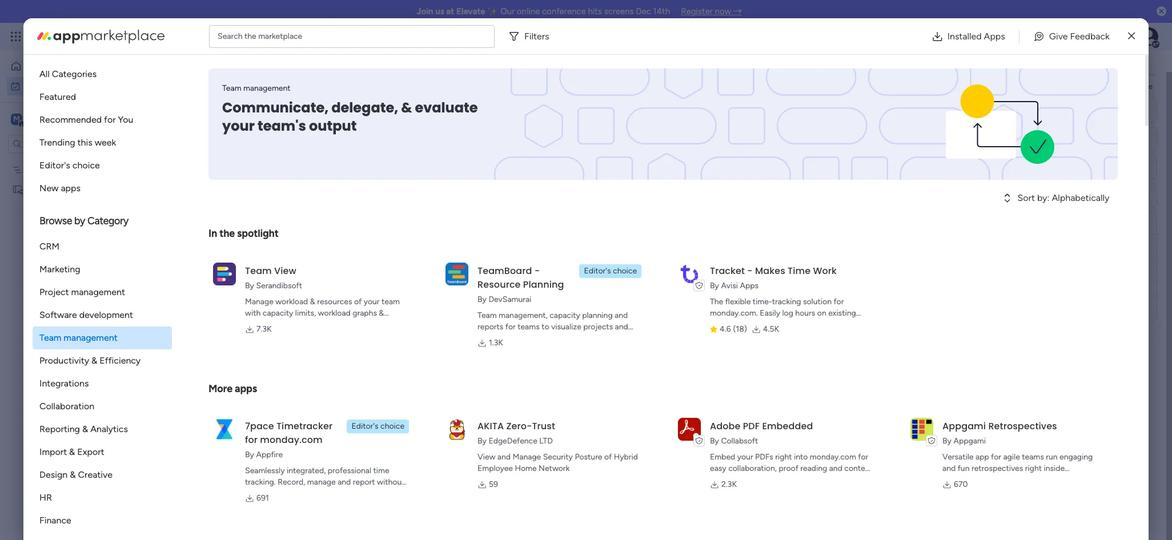 Task type: locate. For each thing, give the bounding box(es) containing it.
by inside appgami retrospectives by appgami
[[943, 437, 952, 446]]

customize inside "button"
[[383, 95, 421, 105]]

by up 'versatile'
[[943, 437, 952, 446]]

work down the 'all'
[[38, 81, 56, 91]]

of
[[354, 297, 362, 307], [605, 453, 612, 462]]

& up limits,
[[310, 297, 315, 307]]

- left makes
[[748, 265, 753, 278]]

posture
[[575, 453, 603, 462]]

/ up with
[[248, 286, 253, 301]]

serandibsoft
[[256, 281, 302, 291]]

1 vertical spatial status
[[957, 163, 981, 172]]

people down with
[[245, 320, 270, 330]]

0 horizontal spatial workload
[[276, 297, 308, 307]]

team inside team view by serandibsoft
[[245, 265, 272, 278]]

2 horizontal spatial editor's choice
[[584, 266, 637, 276]]

by inside akita zero-trust by edgedefence ltd
[[478, 437, 487, 446]]

0 vertical spatial team's
[[258, 117, 306, 135]]

0 horizontal spatial monday.com
[[260, 434, 323, 447]]

1 horizontal spatial work
[[92, 30, 113, 43]]

1 vertical spatial teams
[[1023, 453, 1045, 462]]

status up by:
[[1036, 142, 1059, 152]]

my left board
[[27, 165, 38, 175]]

sort by: alphabetically
[[1018, 193, 1110, 203]]

your up collaboration,
[[738, 453, 754, 462]]

editor's choice for teamboard - resource planning
[[584, 266, 637, 276]]

output
[[309, 117, 357, 135]]

management
[[115, 30, 178, 43], [244, 83, 291, 93], [71, 287, 125, 298], [64, 333, 118, 344]]

apps marketplace image
[[37, 29, 165, 43]]

my up main
[[25, 81, 36, 91]]

1 horizontal spatial first
[[644, 166, 660, 176]]

employee
[[478, 464, 513, 474]]

1 vertical spatial your
[[364, 297, 380, 307]]

by down resource
[[478, 295, 487, 305]]

1 vertical spatial people
[[881, 142, 905, 152]]

to for like
[[1131, 82, 1139, 91]]

- inside the tracket - makes time work by avisi apps
[[748, 265, 753, 278]]

work right monday
[[92, 30, 113, 43]]

0 horizontal spatial of
[[354, 297, 362, 307]]

date down status column
[[957, 191, 974, 201]]

elevate
[[457, 6, 486, 17]]

0 vertical spatial to
[[1131, 82, 1139, 91]]

0
[[256, 290, 261, 300], [229, 331, 234, 341]]

the for marketplace
[[245, 31, 256, 41]]

0 vertical spatial 0
[[256, 290, 261, 300]]

for up time.
[[506, 322, 516, 332]]

0 vertical spatial right
[[776, 453, 793, 462]]

team inside team management, capacity planning and reports for teams to visualize projects and team's time.
[[478, 311, 497, 321]]

the left boards, at top right
[[980, 82, 992, 91]]

apps image
[[1048, 31, 1059, 42]]

choose the boards, columns and people you'd like to see
[[951, 82, 1153, 91]]

capacity inside the manage workload & resources of your team with capacity limits, workload graphs & people cards.
[[263, 309, 293, 318]]

0 horizontal spatial to
[[542, 322, 550, 332]]

the flexible time-tracking solution for monday.com. easily log hours on existing items and subitems.
[[710, 297, 857, 330]]

apps left 1 icon
[[985, 31, 1006, 41]]

4.6 (18)
[[720, 325, 748, 334]]

team for capacity
[[478, 311, 497, 321]]

editor's choice down "search in workspace" field
[[39, 160, 100, 171]]

people left the you'd
[[1070, 82, 1094, 91]]

productivity
[[39, 356, 89, 366]]

0 vertical spatial status
[[1036, 142, 1059, 152]]

now
[[715, 6, 732, 17]]

for up retrospectives
[[992, 453, 1002, 462]]

engaging
[[1060, 453, 1094, 462]]

date
[[959, 142, 976, 152], [957, 191, 974, 201]]

right inside embed your pdfs right into monday.com for easy collaboration, proof reading and content management.
[[776, 453, 793, 462]]

0 vertical spatial editor's choice
[[39, 160, 100, 171]]

1 vertical spatial team's
[[478, 334, 501, 344]]

the for spotlight
[[220, 227, 235, 240]]

week right the next
[[218, 286, 245, 301]]

1 horizontal spatial people
[[957, 105, 982, 115]]

1 horizontal spatial to
[[1131, 82, 1139, 91]]

0 up with
[[256, 290, 261, 300]]

& right design
[[70, 470, 76, 481]]

search the marketplace
[[218, 31, 303, 41]]

team up "reports"
[[478, 311, 497, 321]]

the down tracking.
[[245, 489, 257, 499]]

1 vertical spatial monday.com
[[810, 453, 857, 462]]

0 horizontal spatial status
[[957, 163, 981, 172]]

team up serandibsoft
[[245, 265, 272, 278]]

hide done items
[[301, 95, 360, 105]]

right up proof on the right of page
[[776, 453, 793, 462]]

0 horizontal spatial -
[[535, 265, 540, 278]]

group left 'title'
[[778, 167, 799, 175]]

2 vertical spatial /
[[248, 286, 253, 301]]

editor's for 7pace timetracker for monday.com
[[352, 422, 379, 432]]

0 horizontal spatial first board
[[27, 184, 65, 194]]

59
[[489, 480, 498, 490]]

and down monday.com.
[[732, 320, 745, 330]]

work down plans
[[202, 66, 248, 92]]

1 vertical spatial home
[[515, 464, 537, 474]]

you
[[118, 114, 133, 125]]

apps right the new
[[61, 183, 81, 194]]

1 image
[[1006, 23, 1016, 36]]

1 vertical spatial people
[[245, 320, 270, 330]]

items inside next week / 0 items
[[263, 290, 282, 300]]

for up content
[[859, 453, 869, 462]]

filters
[[525, 31, 550, 41]]

my work button
[[7, 77, 123, 95]]

pdf
[[743, 420, 760, 433]]

column for status column
[[983, 163, 1010, 172]]

capacity up cards.
[[263, 309, 293, 318]]

to for teams
[[542, 322, 550, 332]]

work inside the tracket - makes time work by avisi apps
[[814, 265, 837, 278]]

my for my work
[[25, 81, 36, 91]]

the right search
[[245, 31, 256, 41]]

2 vertical spatial week
[[218, 286, 245, 301]]

2 vertical spatial board
[[44, 184, 65, 194]]

/ right overdue
[[240, 142, 245, 157]]

dapulse x slim image
[[1129, 29, 1136, 43]]

and
[[1054, 82, 1068, 91], [615, 311, 628, 321], [732, 320, 745, 330], [615, 322, 629, 332], [498, 453, 511, 462], [830, 464, 843, 474], [943, 464, 956, 474], [338, 478, 351, 488]]

of up graphs
[[354, 297, 362, 307]]

by up embed
[[710, 437, 720, 446]]

editor's choice up planning
[[584, 266, 637, 276]]

0 horizontal spatial view
[[274, 265, 297, 278]]

1 vertical spatial first board
[[27, 184, 65, 194]]

1 horizontal spatial 0
[[256, 290, 261, 300]]

team's down "reports"
[[478, 334, 501, 344]]

search image
[[262, 96, 271, 105]]

manage inside the manage workload & resources of your team with capacity limits, workload graphs & people cards.
[[245, 297, 274, 307]]

projects
[[584, 322, 613, 332]]

view up serandibsoft
[[274, 265, 297, 278]]

retrospectives
[[989, 420, 1058, 433]]

capacity up visualize
[[550, 311, 581, 321]]

by inside adobe pdf embedded by collabsoft
[[710, 437, 720, 446]]

hours
[[796, 309, 816, 318]]

my inside button
[[25, 81, 36, 91]]

time
[[788, 265, 811, 278]]

view inside team view by serandibsoft
[[274, 265, 297, 278]]

and up employee
[[498, 453, 511, 462]]

and inside embed your pdfs right into monday.com for easy collaboration, proof reading and content management.
[[830, 464, 843, 474]]

right left inside
[[1026, 464, 1043, 474]]

search everything image
[[1076, 31, 1087, 42]]

0 horizontal spatial customize
[[383, 95, 421, 105]]

Filter dashboard by text search field
[[169, 91, 276, 110]]

0 horizontal spatial teams
[[518, 322, 540, 332]]

view
[[274, 265, 297, 278], [478, 453, 496, 462]]

editor's choice up time
[[352, 422, 405, 432]]

you'd
[[1096, 82, 1116, 91]]

collaboration,
[[729, 464, 777, 474]]

- up the planning
[[535, 265, 540, 278]]

home left network
[[515, 464, 537, 474]]

my for my board
[[27, 165, 38, 175]]

7pace
[[245, 420, 274, 433]]

security
[[543, 453, 573, 462]]

1 vertical spatial first
[[27, 184, 43, 194]]

/
[[240, 142, 245, 157], [246, 245, 251, 259], [248, 286, 253, 301]]

shareable board image
[[12, 184, 23, 195]]

1 horizontal spatial -
[[748, 265, 753, 278]]

invite members image
[[1023, 31, 1034, 42]]

monday.com down fun
[[943, 476, 989, 485]]

1 horizontal spatial teams
[[1023, 453, 1045, 462]]

my down see plans button
[[171, 66, 198, 92]]

your inside embed your pdfs right into monday.com for easy collaboration, proof reading and content management.
[[738, 453, 754, 462]]

and inside 'seamlessly integrated, professional time tracking. record, manage and report without the extra work.'
[[338, 478, 351, 488]]

group
[[796, 142, 818, 152], [778, 167, 799, 175]]

items up cards.
[[263, 290, 282, 300]]

0 vertical spatial people
[[1070, 82, 1094, 91]]

v2 info image
[[1140, 244, 1148, 256]]

Search in workspace field
[[24, 137, 95, 150]]

categories
[[52, 69, 97, 79]]

items left 7.3k
[[236, 331, 256, 341]]

0 vertical spatial customize
[[962, 58, 1010, 71]]

us
[[436, 6, 445, 17]]

1 horizontal spatial apps
[[235, 383, 257, 396]]

for
[[104, 114, 116, 125], [834, 297, 844, 307], [506, 322, 516, 332], [245, 434, 258, 447], [859, 453, 869, 462], [992, 453, 1002, 462]]

0 vertical spatial view
[[274, 265, 297, 278]]

1 horizontal spatial first board
[[644, 166, 683, 176]]

1 horizontal spatial apps
[[985, 31, 1006, 41]]

next week / 0 items
[[193, 286, 282, 301]]

0 vertical spatial home
[[26, 61, 48, 71]]

0 horizontal spatial first
[[27, 184, 43, 194]]

pdfs
[[756, 453, 774, 462]]

team management
[[39, 333, 118, 344]]

teams down management,
[[518, 322, 540, 332]]

→
[[734, 6, 742, 17]]

apps right more in the left of the page
[[235, 383, 257, 396]]

1 horizontal spatial workload
[[318, 309, 351, 318]]

work
[[1028, 58, 1052, 71], [202, 66, 248, 92], [814, 265, 837, 278]]

1 vertical spatial customize
[[383, 95, 421, 105]]

monday.com inside 7pace timetracker for monday.com
[[260, 434, 323, 447]]

1 vertical spatial editor's
[[584, 266, 611, 276]]

apps
[[985, 31, 1006, 41], [740, 281, 759, 291]]

0 horizontal spatial 0
[[229, 331, 234, 341]]

efficiency
[[100, 356, 141, 366]]

management inside team management communicate, delegate, & evaluate your team's output
[[244, 83, 291, 93]]

browse by category
[[39, 215, 129, 227]]

0 horizontal spatial home
[[26, 61, 48, 71]]

and down 'versatile'
[[943, 464, 956, 474]]

by down akita
[[478, 437, 487, 446]]

workload up limits,
[[276, 297, 308, 307]]

0 items
[[229, 331, 256, 341]]

main content containing overdue /
[[151, 27, 1172, 541]]

for inside versatile app for agile teams run engaging and fun retrospectives right inside monday.com
[[992, 453, 1002, 462]]

0 vertical spatial work
[[92, 30, 113, 43]]

trending
[[39, 137, 75, 148]]

1 vertical spatial appgami
[[954, 437, 987, 446]]

apps inside button
[[985, 31, 1006, 41]]

0 horizontal spatial manage
[[245, 297, 274, 307]]

2 vertical spatial editor's choice
[[352, 422, 405, 432]]

1 horizontal spatial editor's choice
[[352, 422, 405, 432]]

management for team management communicate, delegate, & evaluate your team's output
[[244, 83, 291, 93]]

1 vertical spatial of
[[605, 453, 612, 462]]

home
[[26, 61, 48, 71], [515, 464, 537, 474]]

- inside teamboard - resource planning
[[535, 265, 540, 278]]

- for teamboard
[[535, 265, 540, 278]]

week right this
[[95, 137, 116, 148]]

2 horizontal spatial editor's
[[584, 266, 611, 276]]

alphabetically
[[1053, 193, 1110, 203]]

0 vertical spatial week
[[95, 137, 116, 148]]

1 vertical spatial group
[[778, 167, 799, 175]]

marketing
[[39, 264, 80, 275]]

0 left 7.3k
[[229, 331, 234, 341]]

- for tracket
[[748, 265, 753, 278]]

date for date column
[[957, 191, 974, 201]]

1 vertical spatial apps
[[740, 281, 759, 291]]

2 vertical spatial monday.com
[[943, 476, 989, 485]]

0 vertical spatial date
[[959, 142, 976, 152]]

for down 7pace
[[245, 434, 258, 447]]

1 horizontal spatial view
[[478, 453, 496, 462]]

jacob simon image
[[1141, 27, 1159, 46]]

view up employee
[[478, 453, 496, 462]]

/ down in the spotlight
[[246, 245, 251, 259]]

workload
[[276, 297, 308, 307], [318, 309, 351, 318]]

workload down the resources at left
[[318, 309, 351, 318]]

your up overdue /
[[222, 117, 255, 135]]

2 horizontal spatial monday.com
[[943, 476, 989, 485]]

0 horizontal spatial work
[[202, 66, 248, 92]]

monday.com inside versatile app for agile teams run engaging and fun retrospectives right inside monday.com
[[943, 476, 989, 485]]

monday.com down timetracker
[[260, 434, 323, 447]]

week for next
[[218, 286, 245, 301]]

and down "professional"
[[338, 478, 351, 488]]

of left hybrid
[[605, 453, 612, 462]]

hits
[[588, 6, 602, 17]]

1 vertical spatial manage
[[513, 453, 541, 462]]

to inside team management, capacity planning and reports for teams to visualize projects and team's time.
[[542, 322, 550, 332]]

1 horizontal spatial of
[[605, 453, 612, 462]]

list box
[[0, 158, 146, 353]]

1 horizontal spatial customize
[[962, 58, 1010, 71]]

& left efficiency
[[91, 356, 97, 366]]

& left the evaluate at the top
[[401, 98, 412, 117]]

0 horizontal spatial editor's
[[39, 160, 70, 171]]

0 horizontal spatial choice
[[73, 160, 100, 171]]

by inside the tracket - makes time work by avisi apps
[[710, 281, 720, 291]]

by inside team view by serandibsoft
[[245, 281, 254, 291]]

and inside versatile app for agile teams run engaging and fun retrospectives right inside monday.com
[[943, 464, 956, 474]]

apps
[[61, 183, 81, 194], [235, 383, 257, 396]]

0 vertical spatial group
[[796, 142, 818, 152]]

tracking
[[773, 297, 802, 307]]

7.3k
[[257, 325, 272, 334]]

& inside team management communicate, delegate, & evaluate your team's output
[[401, 98, 412, 117]]

to left visualize
[[542, 322, 550, 332]]

date up status column
[[959, 142, 976, 152]]

editor's for teamboard - resource planning
[[584, 266, 611, 276]]

in the spotlight
[[209, 227, 279, 240]]

right inside versatile app for agile teams run engaging and fun retrospectives right inside monday.com
[[1026, 464, 1043, 474]]

column up "date column"
[[983, 163, 1010, 172]]

0 vertical spatial manage
[[245, 297, 274, 307]]

0 vertical spatial people
[[957, 105, 982, 115]]

main content
[[151, 27, 1172, 541]]

editor's up planning
[[584, 266, 611, 276]]

my
[[1013, 58, 1026, 71], [171, 66, 198, 92], [25, 81, 36, 91], [27, 165, 38, 175]]

status down boards
[[957, 163, 981, 172]]

monday work management
[[51, 30, 178, 43]]

team's inside team management, capacity planning and reports for teams to visualize projects and team's time.
[[478, 334, 501, 344]]

and inside the flexible time-tracking solution for monday.com. easily log hours on existing items and subitems.
[[732, 320, 745, 330]]

option
[[0, 159, 146, 162]]

by left avisi
[[710, 281, 720, 291]]

by up with
[[245, 281, 254, 291]]

&
[[401, 98, 412, 117], [310, 297, 315, 307], [379, 309, 384, 318], [91, 356, 97, 366], [82, 424, 88, 435], [69, 447, 75, 458], [70, 470, 76, 481]]

1 vertical spatial apps
[[235, 383, 257, 396]]

editor's up "professional"
[[352, 422, 379, 432]]

monday.com up reading on the bottom right
[[810, 453, 857, 462]]

2 horizontal spatial your
[[738, 453, 754, 462]]

1 horizontal spatial work
[[814, 265, 837, 278]]

makes
[[756, 265, 786, 278]]

2 vertical spatial choice
[[381, 422, 405, 432]]

0 horizontal spatial apps
[[740, 281, 759, 291]]

and right reading on the bottom right
[[830, 464, 843, 474]]

see
[[1141, 82, 1153, 91]]

0 horizontal spatial capacity
[[263, 309, 293, 318]]

1 horizontal spatial right
[[1026, 464, 1043, 474]]

agile
[[1004, 453, 1021, 462]]

teams left run
[[1023, 453, 1045, 462]]

manage down edgedefence
[[513, 453, 541, 462]]

group up 'title'
[[796, 142, 818, 152]]

list box containing my board
[[0, 158, 146, 353]]

1 vertical spatial editor's choice
[[584, 266, 637, 276]]

team
[[382, 297, 400, 307]]

editor's down "search in workspace" field
[[39, 160, 70, 171]]

for up existing
[[834, 297, 844, 307]]

4.5k
[[764, 325, 780, 334]]

0 horizontal spatial your
[[222, 117, 255, 135]]

1 - from the left
[[535, 265, 540, 278]]

app logo image
[[213, 263, 236, 286], [446, 263, 469, 286], [678, 263, 701, 286], [213, 418, 236, 441], [446, 418, 469, 441], [678, 418, 701, 441], [911, 418, 934, 441]]

1 horizontal spatial home
[[515, 464, 537, 474]]

my work
[[25, 81, 56, 91]]

None search field
[[169, 91, 276, 110]]

items down monday.com.
[[710, 320, 730, 330]]

monday.com inside embed your pdfs right into monday.com for easy collaboration, proof reading and content management.
[[810, 453, 857, 462]]

reports
[[478, 322, 504, 332]]

column down status column
[[976, 191, 1004, 201]]

more
[[209, 383, 233, 396]]

1 vertical spatial column
[[976, 191, 1004, 201]]

team's down search "image"
[[258, 117, 306, 135]]

team down software at the left bottom of page
[[39, 333, 61, 344]]

manage up with
[[245, 297, 274, 307]]

browse
[[39, 215, 72, 227]]

capacity inside team management, capacity planning and reports for teams to visualize projects and team's time.
[[550, 311, 581, 321]]

1 horizontal spatial monday.com
[[810, 453, 857, 462]]

week down in the spotlight
[[216, 245, 243, 259]]

0 horizontal spatial team's
[[258, 117, 306, 135]]

apps up flexible on the bottom
[[740, 281, 759, 291]]

691
[[257, 494, 269, 504]]

0 vertical spatial /
[[240, 142, 245, 157]]

home up my work
[[26, 61, 48, 71]]

communicate,
[[222, 98, 329, 117]]

record,
[[278, 478, 305, 488]]

choice
[[73, 160, 100, 171], [613, 266, 637, 276], [381, 422, 405, 432]]

team for communicate,
[[222, 83, 242, 93]]

2 - from the left
[[748, 265, 753, 278]]

items right done
[[340, 95, 360, 105]]

0 horizontal spatial people
[[245, 320, 270, 330]]

evaluate
[[415, 98, 478, 117]]

status
[[1036, 142, 1059, 152], [957, 163, 981, 172]]

work inside button
[[38, 81, 56, 91]]

time
[[374, 466, 390, 476]]

hr
[[39, 493, 52, 504]]

priority
[[1114, 142, 1140, 152]]

0 horizontal spatial apps
[[61, 183, 81, 194]]

(18)
[[734, 325, 748, 334]]

editor's
[[39, 160, 70, 171], [584, 266, 611, 276], [352, 422, 379, 432]]

1 vertical spatial work
[[38, 81, 56, 91]]

team inside team management communicate, delegate, & evaluate your team's output
[[222, 83, 242, 93]]

1 vertical spatial /
[[246, 245, 251, 259]]

1 vertical spatial to
[[542, 322, 550, 332]]

1 vertical spatial 0
[[229, 331, 234, 341]]

0 vertical spatial first
[[644, 166, 660, 176]]

0 horizontal spatial editor's choice
[[39, 160, 100, 171]]

0 horizontal spatial work
[[38, 81, 56, 91]]

run
[[1047, 453, 1058, 462]]

apps for more apps
[[235, 383, 257, 396]]

your up graphs
[[364, 297, 380, 307]]



Task type: vqa. For each thing, say whether or not it's contained in the screenshot.
Activity
no



Task type: describe. For each thing, give the bounding box(es) containing it.
management,
[[499, 311, 548, 321]]

apps for new apps
[[61, 183, 81, 194]]

all categories
[[39, 69, 97, 79]]

work for my
[[38, 81, 56, 91]]

design & creative
[[39, 470, 113, 481]]

status for status
[[1036, 142, 1059, 152]]

installed apps
[[948, 31, 1006, 41]]

0 vertical spatial workload
[[276, 297, 308, 307]]

recommended
[[39, 114, 102, 125]]

my up boards, at top right
[[1013, 58, 1026, 71]]

first board inside first board link
[[644, 166, 683, 176]]

1
[[204, 166, 207, 175]]

the inside 'seamlessly integrated, professional time tracking. record, manage and report without the extra work.'
[[245, 489, 257, 499]]

1.3k
[[489, 338, 503, 348]]

4.6
[[720, 325, 731, 334]]

customize for customize my work
[[962, 58, 1010, 71]]

boards
[[957, 134, 982, 144]]

existing
[[829, 309, 857, 318]]

project
[[39, 287, 69, 298]]

your inside the manage workload & resources of your team with capacity limits, workload graphs & people cards.
[[364, 297, 380, 307]]

for inside embed your pdfs right into monday.com for easy collaboration, proof reading and content management.
[[859, 453, 869, 462]]

home inside button
[[26, 61, 48, 71]]

inside
[[1044, 464, 1065, 474]]

banner logo image
[[896, 69, 1105, 180]]

my for my work
[[171, 66, 198, 92]]

1 vertical spatial workload
[[318, 309, 351, 318]]

management for team management
[[64, 333, 118, 344]]

team management, capacity planning and reports for teams to visualize projects and team's time.
[[478, 311, 629, 344]]

management.
[[710, 476, 759, 485]]

tracket
[[710, 265, 745, 278]]

customize my work
[[962, 58, 1052, 71]]

next
[[193, 286, 215, 301]]

delegate,
[[332, 98, 398, 117]]

new
[[39, 183, 59, 194]]

with
[[245, 309, 261, 318]]

this
[[77, 137, 92, 148]]

/ for this week /
[[246, 245, 251, 259]]

easily
[[760, 309, 781, 318]]

subitems.
[[747, 320, 782, 330]]

app
[[976, 453, 990, 462]]

hybrid
[[614, 453, 638, 462]]

hide
[[301, 95, 318, 105]]

done
[[320, 95, 338, 105]]

& down team on the left
[[379, 309, 384, 318]]

retrospectives
[[972, 464, 1024, 474]]

1 horizontal spatial board
[[662, 166, 683, 176]]

date for date
[[959, 142, 976, 152]]

status column
[[957, 163, 1010, 172]]

by left the appfire
[[245, 450, 254, 460]]

choice for teamboard - resource planning
[[613, 266, 637, 276]]

tracking.
[[245, 478, 276, 488]]

proof
[[779, 464, 799, 474]]

like
[[1118, 82, 1129, 91]]

teamboard - resource planning
[[478, 265, 564, 292]]

week for this
[[216, 245, 243, 259]]

more apps
[[209, 383, 257, 396]]

monday.com.
[[710, 309, 758, 318]]

/ for next week / 0 items
[[248, 286, 253, 301]]

resource
[[478, 278, 521, 292]]

software development
[[39, 310, 133, 321]]

and right columns at top
[[1054, 82, 1068, 91]]

help image
[[1101, 31, 1112, 42]]

customize button
[[365, 91, 426, 110]]

our
[[501, 6, 515, 17]]

0 horizontal spatial people
[[881, 142, 905, 152]]

2 horizontal spatial work
[[1028, 58, 1052, 71]]

date column
[[957, 191, 1004, 201]]

7pace timetracker for monday.com
[[245, 420, 333, 447]]

analytics
[[90, 424, 128, 435]]

workspace image
[[11, 113, 22, 125]]

view and manage security posture of hybrid employee home network
[[478, 453, 638, 474]]

choice for 7pace timetracker for monday.com
[[381, 422, 405, 432]]

item 1
[[186, 166, 207, 175]]

time.
[[503, 334, 521, 344]]

teams inside versatile app for agile teams run engaging and fun retrospectives right inside monday.com
[[1023, 453, 1045, 462]]

filters button
[[504, 25, 559, 48]]

0 horizontal spatial board
[[44, 184, 65, 194]]

1 horizontal spatial people
[[1070, 82, 1094, 91]]

for inside the flexible time-tracking solution for monday.com. easily log hours on existing items and subitems.
[[834, 297, 844, 307]]

workspace
[[49, 113, 94, 124]]

workspace selection element
[[11, 112, 95, 127]]

people inside the manage workload & resources of your team with capacity limits, workload graphs & people cards.
[[245, 320, 270, 330]]

and inside the view and manage security posture of hybrid employee home network
[[498, 453, 511, 462]]

items inside the flexible time-tracking solution for monday.com. easily log hours on existing items and subitems.
[[710, 320, 730, 330]]

manage inside the view and manage security posture of hybrid employee home network
[[513, 453, 541, 462]]

graphs
[[353, 309, 377, 318]]

0 vertical spatial choice
[[73, 160, 100, 171]]

reporting & analytics
[[39, 424, 128, 435]]

give feedback link
[[1025, 25, 1120, 48]]

extra
[[259, 489, 277, 499]]

teams inside team management, capacity planning and reports for teams to visualize projects and team's time.
[[518, 322, 540, 332]]

& up export
[[82, 424, 88, 435]]

give feedback button
[[1025, 25, 1120, 48]]

design
[[39, 470, 68, 481]]

of inside the manage workload & resources of your team with capacity limits, workload graphs & people cards.
[[354, 297, 362, 307]]

integrated,
[[287, 466, 326, 476]]

this
[[193, 245, 213, 259]]

and right planning
[[615, 311, 628, 321]]

2 horizontal spatial board
[[685, 142, 706, 152]]

notifications image
[[972, 31, 984, 42]]

your inside team management communicate, delegate, & evaluate your team's output
[[222, 117, 255, 135]]

in
[[209, 227, 217, 240]]

creative
[[78, 470, 113, 481]]

group for group
[[796, 142, 818, 152]]

home inside the view and manage security posture of hybrid employee home network
[[515, 464, 537, 474]]

manage workload & resources of your team with capacity limits, workload graphs & people cards.
[[245, 297, 400, 330]]

group title
[[778, 167, 815, 175]]

embed your pdfs right into monday.com for easy collaboration, proof reading and content management.
[[710, 453, 873, 485]]

give
[[1050, 31, 1069, 41]]

0 vertical spatial appgami
[[943, 420, 987, 433]]

development
[[79, 310, 133, 321]]

timetracker
[[277, 420, 333, 433]]

appgami retrospectives by appgami
[[943, 420, 1058, 446]]

group for group title
[[778, 167, 799, 175]]

status for status column
[[957, 163, 981, 172]]

main workspace
[[26, 113, 94, 124]]

work for monday
[[92, 30, 113, 43]]

visualize
[[552, 322, 582, 332]]

edgedefence
[[489, 437, 538, 446]]

integrations
[[39, 378, 89, 389]]

my work
[[171, 66, 248, 92]]

management for project management
[[71, 287, 125, 298]]

inbox image
[[997, 31, 1009, 42]]

overdue /
[[193, 142, 248, 157]]

customize for customize
[[383, 95, 421, 105]]

for inside 7pace timetracker for monday.com
[[245, 434, 258, 447]]

spotlight
[[237, 227, 279, 240]]

this week /
[[193, 245, 254, 259]]

for left you
[[104, 114, 116, 125]]

zero-
[[507, 420, 532, 433]]

the for boards,
[[980, 82, 992, 91]]

0 inside next week / 0 items
[[256, 290, 261, 300]]

new apps
[[39, 183, 81, 194]]

apps inside the tracket - makes time work by avisi apps
[[740, 281, 759, 291]]

collaboration
[[39, 401, 94, 412]]

team's inside team management communicate, delegate, & evaluate your team's output
[[258, 117, 306, 135]]

column for date column
[[976, 191, 1004, 201]]

featured
[[39, 91, 76, 102]]

team view by serandibsoft
[[245, 265, 302, 291]]

& left export
[[69, 447, 75, 458]]

of inside the view and manage security posture of hybrid employee home network
[[605, 453, 612, 462]]

network
[[539, 464, 570, 474]]

for inside team management, capacity planning and reports for teams to visualize projects and team's time.
[[506, 322, 516, 332]]

installed
[[948, 31, 982, 41]]

limits,
[[295, 309, 316, 318]]

select product image
[[10, 31, 22, 42]]

adobe
[[710, 420, 741, 433]]

solution
[[804, 297, 832, 307]]

and right projects
[[615, 322, 629, 332]]

the
[[710, 297, 724, 307]]

join
[[417, 6, 434, 17]]

tracket - makes time work by avisi apps
[[710, 265, 837, 291]]

crm
[[39, 241, 60, 252]]

editor's choice for 7pace timetracker for monday.com
[[352, 422, 405, 432]]

work.
[[279, 489, 298, 499]]

team for by
[[245, 265, 272, 278]]

view inside the view and manage security posture of hybrid employee home network
[[478, 453, 496, 462]]

teamboard
[[478, 265, 532, 278]]

dec
[[636, 6, 652, 17]]



